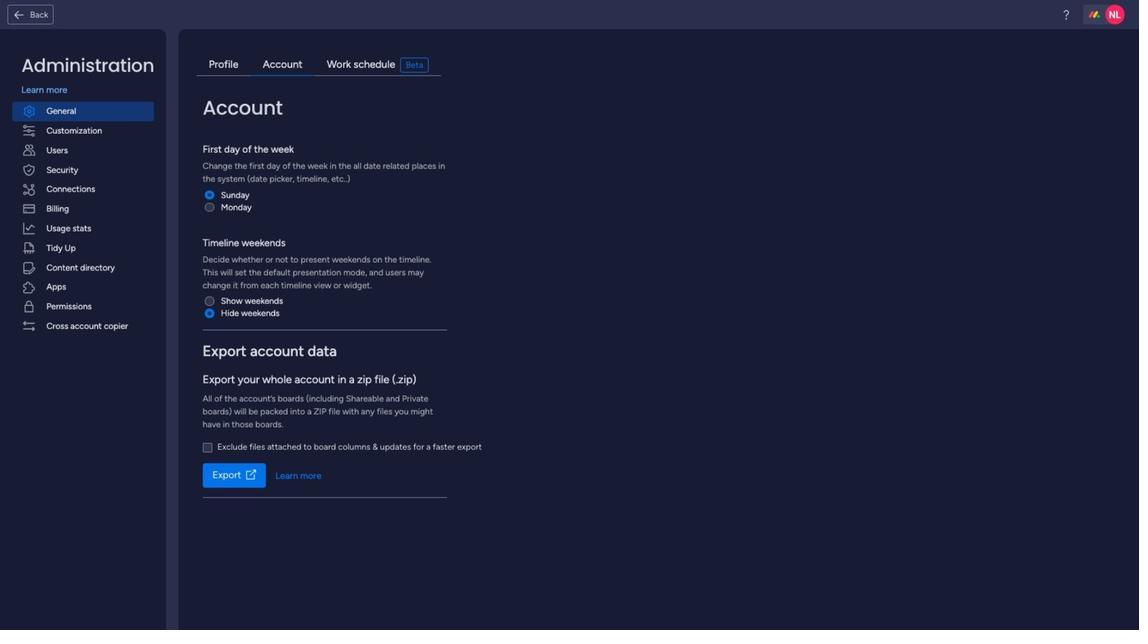 Task type: vqa. For each thing, say whether or not it's contained in the screenshot.
didn't
no



Task type: describe. For each thing, give the bounding box(es) containing it.
v2 export image
[[246, 470, 256, 481]]



Task type: locate. For each thing, give the bounding box(es) containing it.
back to workspace image
[[13, 9, 25, 21]]

help image
[[1061, 9, 1073, 21]]

noah lott image
[[1106, 5, 1125, 24]]



